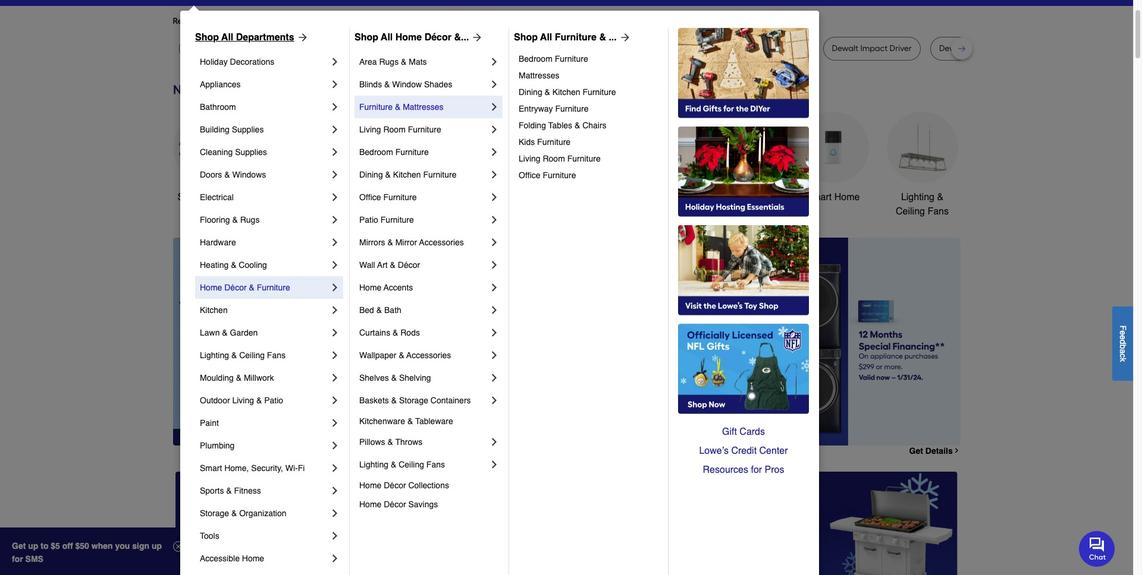 Task type: locate. For each thing, give the bounding box(es) containing it.
shop down the recommended
[[195, 32, 219, 43]]

furniture up the mirror
[[381, 215, 414, 225]]

tools up equipment
[[658, 192, 680, 203]]

bedroom
[[519, 54, 553, 64], [359, 148, 393, 157]]

0 horizontal spatial impact
[[474, 43, 501, 54]]

shop all deals link
[[173, 112, 244, 205]]

1 vertical spatial smart
[[200, 464, 222, 474]]

chevron right image for storage & organization
[[329, 508, 341, 520]]

0 vertical spatial bedroom
[[519, 54, 553, 64]]

0 horizontal spatial living room furniture
[[359, 125, 441, 134]]

2 vertical spatial lighting
[[359, 461, 389, 470]]

area rugs & mats link
[[359, 51, 488, 73]]

1 horizontal spatial office furniture
[[519, 171, 576, 180]]

1 horizontal spatial tools
[[376, 192, 398, 203]]

chevron right image for pillows & throws link at the bottom left of the page
[[488, 437, 500, 449]]

1 vertical spatial get
[[12, 542, 26, 552]]

home décor savings
[[359, 500, 438, 510]]

0 horizontal spatial get
[[12, 542, 26, 552]]

arrow right image right drill bit set
[[617, 32, 631, 43]]

1 vertical spatial lighting & ceiling fans
[[200, 351, 286, 361]]

supplies
[[232, 125, 264, 134], [235, 148, 267, 157]]

1 bit from the left
[[357, 43, 367, 54]]

décor for home décor & furniture
[[224, 283, 247, 293]]

chevron right image for dining & kitchen furniture
[[488, 169, 500, 181]]

impact driver bit
[[474, 43, 537, 54]]

you
[[115, 542, 130, 552]]

impact for impact driver
[[753, 43, 780, 54]]

bed & bath
[[359, 306, 402, 315]]

1 vertical spatial supplies
[[235, 148, 267, 157]]

0 vertical spatial dining & kitchen furniture link
[[519, 84, 660, 101]]

impact
[[474, 43, 501, 54], [753, 43, 780, 54], [861, 43, 888, 54]]

mattresses down "blinds & window shades" link at the top left
[[403, 102, 444, 112]]

1 horizontal spatial fans
[[427, 461, 445, 470]]

for
[[269, 16, 279, 26], [374, 16, 385, 26], [751, 465, 762, 476], [12, 555, 23, 565]]

decorations for christmas
[[451, 206, 502, 217]]

3 dewalt from the left
[[832, 43, 859, 54]]

0 horizontal spatial bathroom
[[200, 102, 236, 112]]

living room furniture link down folding tables & chairs 'link'
[[519, 151, 660, 167]]

chevron right image for patio furniture link
[[488, 214, 500, 226]]

0 horizontal spatial living
[[232, 396, 254, 406]]

living
[[359, 125, 381, 134], [519, 154, 541, 164], [232, 396, 254, 406]]

entryway furniture link
[[519, 101, 660, 117]]

supplies for building supplies
[[232, 125, 264, 134]]

1 vertical spatial fans
[[267, 351, 286, 361]]

tools link
[[351, 112, 423, 205], [200, 525, 329, 548]]

arrow right image
[[294, 32, 309, 43], [469, 32, 483, 43], [617, 32, 631, 43]]

chevron right image for curtains & rods
[[488, 327, 500, 339]]

furniture up patio furniture
[[383, 193, 417, 202]]

1 horizontal spatial room
[[543, 154, 565, 164]]

living room furniture down furniture & mattresses
[[359, 125, 441, 134]]

fans
[[928, 206, 949, 217], [267, 351, 286, 361], [427, 461, 445, 470]]

christmas decorations link
[[441, 112, 512, 219]]

chevron right image for smart home, security, wi-fi "link" at left
[[329, 463, 341, 475]]

bed & bath link
[[359, 299, 488, 322]]

dewalt for dewalt drill
[[683, 43, 710, 54]]

1 you from the left
[[281, 16, 295, 26]]

furniture down drill bit set
[[555, 54, 588, 64]]

storage & organization link
[[200, 503, 329, 525]]

0 vertical spatial room
[[383, 125, 406, 134]]

get left 'details'
[[909, 447, 923, 456]]

chevron right image for tools
[[329, 531, 341, 543]]

bath
[[384, 306, 402, 315]]

1 up from the left
[[28, 542, 38, 552]]

1 vertical spatial accessories
[[407, 351, 451, 361]]

1 horizontal spatial set
[[996, 43, 1008, 54]]

1 horizontal spatial ceiling
[[399, 461, 424, 470]]

smart home, security, wi-fi link
[[200, 458, 329, 480]]

1 horizontal spatial get
[[909, 447, 923, 456]]

home accents
[[359, 283, 413, 293]]

lighting
[[901, 192, 935, 203], [200, 351, 229, 361], [359, 461, 389, 470]]

tools up patio furniture
[[376, 192, 398, 203]]

décor down heating & cooling
[[224, 283, 247, 293]]

0 horizontal spatial arrow right image
[[294, 32, 309, 43]]

e up the b
[[1119, 335, 1128, 340]]

0 vertical spatial bedroom furniture
[[519, 54, 588, 64]]

dining & kitchen furniture link up patio furniture link
[[359, 164, 488, 186]]

outdoor up equipment
[[621, 192, 655, 203]]

furniture down furniture & mattresses
[[395, 148, 429, 157]]

electrical link
[[200, 186, 329, 209]]

folding tables & chairs
[[519, 121, 607, 130]]

bedroom furniture
[[519, 54, 588, 64], [359, 148, 429, 157]]

1 horizontal spatial lighting & ceiling fans link
[[359, 454, 488, 477]]

recommended searches for you heading
[[173, 15, 961, 27]]

2 horizontal spatial tools
[[658, 192, 680, 203]]

for inside get up to $5 off $50 when you sign up for sms
[[12, 555, 23, 565]]

shop for shop all home décor &...
[[355, 32, 378, 43]]

2 vertical spatial lighting & ceiling fans link
[[359, 454, 488, 477]]

shop down more suggestions for you link
[[355, 32, 378, 43]]

visit the lowe's toy shop. image
[[678, 225, 809, 316]]

get for get details
[[909, 447, 923, 456]]

chevron right image
[[329, 56, 341, 68], [488, 56, 500, 68], [329, 79, 341, 90], [488, 79, 500, 90], [329, 101, 341, 113], [488, 101, 500, 113], [329, 124, 341, 136], [488, 124, 500, 136], [329, 146, 341, 158], [488, 169, 500, 181], [329, 214, 341, 226], [329, 237, 341, 249], [488, 237, 500, 249], [329, 259, 341, 271], [488, 259, 500, 271], [488, 282, 500, 294], [329, 305, 341, 317], [488, 327, 500, 339], [329, 395, 341, 407], [329, 418, 341, 430], [329, 486, 341, 497], [329, 508, 341, 520], [329, 531, 341, 543], [329, 553, 341, 565]]

dining & kitchen furniture link up folding tables & chairs 'link'
[[519, 84, 660, 101]]

tables
[[548, 121, 572, 130]]

smart for smart home
[[807, 192, 832, 203]]

arrow left image
[[394, 342, 406, 354]]

shop
[[195, 32, 219, 43], [355, 32, 378, 43], [514, 32, 538, 43]]

e
[[1119, 331, 1128, 335], [1119, 335, 1128, 340]]

you for more suggestions for you
[[387, 16, 401, 26]]

home accents link
[[359, 277, 488, 299]]

2 up from the left
[[152, 542, 162, 552]]

tools
[[376, 192, 398, 203], [658, 192, 680, 203], [200, 532, 219, 541]]

0 vertical spatial decorations
[[230, 57, 274, 67]]

&
[[599, 32, 606, 43], [401, 57, 407, 67], [384, 80, 390, 89], [545, 87, 550, 97], [395, 102, 401, 112], [575, 121, 580, 130], [224, 170, 230, 180], [385, 170, 391, 180], [682, 192, 689, 203], [937, 192, 944, 203], [232, 215, 238, 225], [388, 238, 393, 248], [231, 261, 236, 270], [390, 261, 396, 270], [249, 283, 255, 293], [377, 306, 382, 315], [222, 328, 228, 338], [393, 328, 398, 338], [231, 351, 237, 361], [399, 351, 404, 361], [236, 374, 242, 383], [391, 374, 397, 383], [256, 396, 262, 406], [391, 396, 397, 406], [408, 417, 413, 427], [388, 438, 393, 447], [391, 461, 396, 470], [226, 487, 232, 496], [231, 509, 237, 519]]

chevron right image for electrical link
[[329, 192, 341, 203]]

décor down home décor collections
[[384, 500, 406, 510]]

0 horizontal spatial bedroom furniture link
[[359, 141, 488, 164]]

christmas
[[455, 192, 498, 203]]

bedroom furniture down shop all furniture & ...
[[519, 54, 588, 64]]

1 horizontal spatial kitchen
[[393, 170, 421, 180]]

1 horizontal spatial shop
[[355, 32, 378, 43]]

storage inside baskets & storage containers "link"
[[399, 396, 428, 406]]

home décor & furniture link
[[200, 277, 329, 299]]

shop all home décor &... link
[[355, 30, 483, 45]]

supplies inside building supplies link
[[232, 125, 264, 134]]

décor up home décor savings
[[384, 481, 406, 491]]

area
[[359, 57, 377, 67]]

furniture up folding tables & chairs
[[555, 104, 589, 114]]

4 drill from the left
[[968, 43, 982, 54]]

living room furniture down the kids furniture
[[519, 154, 601, 164]]

2 arrow right image from the left
[[469, 32, 483, 43]]

2 vertical spatial ceiling
[[399, 461, 424, 470]]

arrow right image inside shop all departments link
[[294, 32, 309, 43]]

all right shop
[[202, 192, 213, 203]]

bit for dewalt drill bit set
[[984, 43, 994, 54]]

1 vertical spatial decorations
[[451, 206, 502, 217]]

chevron right image for shelves & shelving link
[[488, 372, 500, 384]]

2 horizontal spatial lighting & ceiling fans link
[[887, 112, 958, 219]]

chevron right image
[[488, 146, 500, 158], [329, 169, 341, 181], [329, 192, 341, 203], [488, 192, 500, 203], [488, 214, 500, 226], [329, 282, 341, 294], [488, 305, 500, 317], [329, 327, 341, 339], [329, 350, 341, 362], [488, 350, 500, 362], [329, 372, 341, 384], [488, 372, 500, 384], [488, 395, 500, 407], [488, 437, 500, 449], [329, 440, 341, 452], [953, 448, 961, 455], [488, 459, 500, 471], [329, 463, 341, 475]]

0 horizontal spatial up
[[28, 542, 38, 552]]

living down furniture & mattresses
[[359, 125, 381, 134]]

cooling
[[239, 261, 267, 270]]

0 vertical spatial outdoor
[[621, 192, 655, 203]]

0 horizontal spatial bedroom furniture
[[359, 148, 429, 157]]

accessories down patio furniture link
[[419, 238, 464, 248]]

1 horizontal spatial office furniture link
[[519, 167, 660, 184]]

2 bit from the left
[[528, 43, 537, 54]]

impact for impact driver bit
[[474, 43, 501, 54]]

0 vertical spatial bathroom
[[200, 102, 236, 112]]

wallpaper & accessories
[[359, 351, 451, 361]]

all for furniture
[[540, 32, 552, 43]]

window
[[392, 80, 422, 89]]

patio
[[359, 215, 378, 225], [264, 396, 283, 406]]

storage up kitchenware & tableware
[[399, 396, 428, 406]]

ceiling
[[896, 206, 925, 217], [239, 351, 265, 361], [399, 461, 424, 470]]

2 vertical spatial lighting & ceiling fans
[[359, 461, 445, 470]]

shop for shop all departments
[[195, 32, 219, 43]]

3 drill from the left
[[712, 43, 726, 54]]

bedroom down furniture & mattresses
[[359, 148, 393, 157]]

1 horizontal spatial patio
[[359, 215, 378, 225]]

2 impact from the left
[[753, 43, 780, 54]]

4 bit from the left
[[984, 43, 994, 54]]

decorations for holiday
[[230, 57, 274, 67]]

outdoor inside outdoor living & patio link
[[200, 396, 230, 406]]

0 horizontal spatial office furniture
[[359, 193, 417, 202]]

doors & windows link
[[200, 164, 329, 186]]

1 horizontal spatial driver
[[782, 43, 805, 54]]

get details link
[[909, 447, 961, 456]]

0 vertical spatial dining
[[519, 87, 542, 97]]

you left more
[[281, 16, 295, 26]]

0 horizontal spatial dining
[[359, 170, 383, 180]]

2 horizontal spatial ceiling
[[896, 206, 925, 217]]

0 vertical spatial fans
[[928, 206, 949, 217]]

2 horizontal spatial fans
[[928, 206, 949, 217]]

up to 35 percent off select small appliances. image
[[443, 472, 691, 576]]

chevron right image for living room furniture
[[488, 124, 500, 136]]

chevron right image for bed & bath link
[[488, 305, 500, 317]]

office furniture up patio furniture
[[359, 193, 417, 202]]

2 dewalt from the left
[[683, 43, 710, 54]]

shop all furniture & ...
[[514, 32, 617, 43]]

suggestions
[[326, 16, 373, 26]]

all down recommended searches for you
[[221, 32, 233, 43]]

1 horizontal spatial bedroom furniture link
[[519, 51, 660, 67]]

appliances
[[200, 80, 241, 89]]

shop these last-minute gifts. $99 or less. quantities are limited and won't last. image
[[173, 238, 365, 446]]

2 driver from the left
[[782, 43, 805, 54]]

kids furniture link
[[519, 134, 660, 151]]

smart for smart home, security, wi-fi
[[200, 464, 222, 474]]

storage down sports
[[200, 509, 229, 519]]

1 driver from the left
[[503, 43, 526, 54]]

kitchen up patio furniture link
[[393, 170, 421, 180]]

bit for impact driver bit
[[528, 43, 537, 54]]

cards
[[740, 427, 765, 438]]

all down recommended searches for you heading
[[540, 32, 552, 43]]

bedroom down impact driver bit
[[519, 54, 553, 64]]

1 horizontal spatial smart
[[807, 192, 832, 203]]

more
[[305, 16, 324, 26]]

outdoor inside outdoor tools & equipment
[[621, 192, 655, 203]]

3 shop from the left
[[514, 32, 538, 43]]

2 horizontal spatial living
[[519, 154, 541, 164]]

you up shop all home décor &...
[[387, 16, 401, 26]]

0 horizontal spatial decorations
[[230, 57, 274, 67]]

1 horizontal spatial you
[[387, 16, 401, 26]]

3 arrow right image from the left
[[617, 32, 631, 43]]

shop all furniture & ... link
[[514, 30, 631, 45]]

dining & kitchen furniture up entryway furniture
[[519, 87, 616, 97]]

1 vertical spatial ceiling
[[239, 351, 265, 361]]

all for departments
[[221, 32, 233, 43]]

smart
[[807, 192, 832, 203], [200, 464, 222, 474]]

mattresses link
[[519, 67, 660, 84]]

lighting inside lighting & ceiling fans
[[901, 192, 935, 203]]

2 shop from the left
[[355, 32, 378, 43]]

2 horizontal spatial shop
[[514, 32, 538, 43]]

e up the d
[[1119, 331, 1128, 335]]

outdoor down moulding
[[200, 396, 230, 406]]

1 horizontal spatial living room furniture link
[[519, 151, 660, 167]]

2 horizontal spatial driver
[[890, 43, 912, 54]]

fitness
[[234, 487, 261, 496]]

None search field
[[443, 0, 768, 7]]

4 dewalt from the left
[[939, 43, 966, 54]]

gift cards link
[[678, 423, 809, 442]]

chevron right image for appliances
[[329, 79, 341, 90]]

patio down moulding & millwork link
[[264, 396, 283, 406]]

up
[[28, 542, 38, 552], [152, 542, 162, 552]]

dining up patio furniture
[[359, 170, 383, 180]]

1 dewalt from the left
[[313, 43, 339, 54]]

furniture up kitchen link
[[257, 283, 290, 293]]

smart inside "link"
[[200, 464, 222, 474]]

arrow right image up area rugs & mats link
[[469, 32, 483, 43]]

supplies up cleaning supplies
[[232, 125, 264, 134]]

more suggestions for you
[[305, 16, 401, 26]]

rugs down electrical link
[[240, 215, 260, 225]]

living down the moulding & millwork
[[232, 396, 254, 406]]

paint link
[[200, 412, 329, 435]]

rugs right area
[[379, 57, 399, 67]]

1 drill from the left
[[341, 43, 355, 54]]

officially licensed n f l gifts. shop now. image
[[678, 324, 809, 415]]

2 horizontal spatial lighting
[[901, 192, 935, 203]]

0 vertical spatial lighting
[[901, 192, 935, 203]]

outdoor
[[621, 192, 655, 203], [200, 396, 230, 406]]

sms
[[25, 555, 43, 565]]

chevron right image for baskets & storage containers "link" at bottom
[[488, 395, 500, 407]]

kitchen up lawn
[[200, 306, 228, 315]]

1 vertical spatial office
[[359, 193, 381, 202]]

1 impact from the left
[[474, 43, 501, 54]]

office down kids
[[519, 171, 541, 180]]

office furniture link up patio furniture
[[359, 186, 488, 209]]

2 you from the left
[[387, 16, 401, 26]]

folding tables & chairs link
[[519, 117, 660, 134]]

1 vertical spatial bedroom furniture link
[[359, 141, 488, 164]]

arrow right image inside shop all home décor &... link
[[469, 32, 483, 43]]

tools up accessible
[[200, 532, 219, 541]]

to
[[41, 542, 48, 552]]

chevron right image for flooring & rugs
[[329, 214, 341, 226]]

for left sms
[[12, 555, 23, 565]]

all
[[221, 32, 233, 43], [381, 32, 393, 43], [540, 32, 552, 43], [202, 192, 213, 203]]

1 vertical spatial kitchen
[[393, 170, 421, 180]]

lighting & ceiling fans for bottom lighting & ceiling fans link
[[359, 461, 445, 470]]

decorations down shop all departments link
[[230, 57, 274, 67]]

dining up entryway
[[519, 87, 542, 97]]

kitchen up entryway furniture
[[553, 87, 580, 97]]

1 horizontal spatial office
[[519, 171, 541, 180]]

1 horizontal spatial impact
[[753, 43, 780, 54]]

get up sms
[[12, 542, 26, 552]]

supplies up 'windows'
[[235, 148, 267, 157]]

1 vertical spatial office furniture
[[359, 193, 417, 202]]

arrow right image inside the shop all furniture & ... link
[[617, 32, 631, 43]]

organization
[[239, 509, 287, 519]]

for left pros
[[751, 465, 762, 476]]

outdoor for outdoor living & patio
[[200, 396, 230, 406]]

office up patio furniture
[[359, 193, 381, 202]]

0 vertical spatial mattresses
[[519, 71, 560, 80]]

decorations down christmas
[[451, 206, 502, 217]]

1 horizontal spatial arrow right image
[[469, 32, 483, 43]]

furniture down furniture & mattresses link at top left
[[408, 125, 441, 134]]

mirrors
[[359, 238, 385, 248]]

searches
[[232, 16, 267, 26]]

0 horizontal spatial storage
[[200, 509, 229, 519]]

resources
[[703, 465, 748, 476]]

supplies for cleaning supplies
[[235, 148, 267, 157]]

0 vertical spatial accessories
[[419, 238, 464, 248]]

mattresses up entryway
[[519, 71, 560, 80]]

get inside get up to $5 off $50 when you sign up for sms
[[12, 542, 26, 552]]

outdoor for outdoor tools & equipment
[[621, 192, 655, 203]]

up left to
[[28, 542, 38, 552]]

all up area rugs & mats on the left of page
[[381, 32, 393, 43]]

1 horizontal spatial outdoor
[[621, 192, 655, 203]]

1 vertical spatial lighting & ceiling fans link
[[200, 344, 329, 367]]

1 shop from the left
[[195, 32, 219, 43]]

office furniture link down kids furniture link
[[519, 167, 660, 184]]

0 horizontal spatial living room furniture link
[[359, 118, 488, 141]]

décor down mirrors & mirror accessories
[[398, 261, 420, 270]]

2 horizontal spatial impact
[[861, 43, 888, 54]]

0 vertical spatial office
[[519, 171, 541, 180]]

chevron right image for heating & cooling
[[329, 259, 341, 271]]

0 vertical spatial living room furniture
[[359, 125, 441, 134]]

driver for impact driver bit
[[503, 43, 526, 54]]

room down the kids furniture
[[543, 154, 565, 164]]

kitchenware & tableware link
[[359, 412, 500, 431]]

paint
[[200, 419, 219, 428]]

0 vertical spatial ceiling
[[896, 206, 925, 217]]

chevron right image for accessible home
[[329, 553, 341, 565]]

you
[[281, 16, 295, 26], [387, 16, 401, 26]]

1 e from the top
[[1119, 331, 1128, 335]]

1 horizontal spatial storage
[[399, 396, 428, 406]]

0 horizontal spatial driver
[[503, 43, 526, 54]]

0 horizontal spatial fans
[[267, 351, 286, 361]]

supplies inside cleaning supplies "link"
[[235, 148, 267, 157]]

plumbing link
[[200, 435, 329, 458]]

$5
[[51, 542, 60, 552]]

dewalt for dewalt drill bit set
[[939, 43, 966, 54]]

scroll to item #5 image
[[728, 425, 757, 429]]

0 vertical spatial lighting & ceiling fans link
[[887, 112, 958, 219]]

decorations inside "link"
[[451, 206, 502, 217]]

room down furniture & mattresses
[[383, 125, 406, 134]]

1 horizontal spatial mattresses
[[519, 71, 560, 80]]

kids
[[519, 137, 535, 147]]

furniture down blinds on the top of page
[[359, 102, 393, 112]]

for up 'departments'
[[269, 16, 279, 26]]

arrow right image down more
[[294, 32, 309, 43]]

kitchen link
[[200, 299, 329, 322]]

patio up the mirrors
[[359, 215, 378, 225]]

bedroom furniture down furniture & mattresses
[[359, 148, 429, 157]]

1 horizontal spatial bathroom link
[[708, 112, 780, 205]]

1 horizontal spatial bedroom furniture
[[519, 54, 588, 64]]

office for the topmost office furniture link
[[519, 171, 541, 180]]

drill for dewalt drill bit
[[341, 43, 355, 54]]

1 arrow right image from the left
[[294, 32, 309, 43]]

1 horizontal spatial lighting
[[359, 461, 389, 470]]

up to 30 percent off select major appliances. plus, save up to an extra $750 on major appliances. image
[[384, 238, 961, 446]]

furniture down the kids furniture
[[543, 171, 576, 180]]

3 impact from the left
[[861, 43, 888, 54]]

0 horizontal spatial set
[[592, 43, 605, 54]]

shop up impact driver bit
[[514, 32, 538, 43]]

living room furniture link down furniture & mattresses
[[359, 118, 488, 141]]

décor for home décor collections
[[384, 481, 406, 491]]

storage & organization
[[200, 509, 287, 519]]

dining & kitchen furniture up patio furniture link
[[359, 170, 457, 180]]

living down kids
[[519, 154, 541, 164]]

accessories up shelves & shelving link
[[407, 351, 451, 361]]

office furniture down the kids furniture
[[519, 171, 576, 180]]

1 set from the left
[[592, 43, 605, 54]]

bedroom furniture link down the shop all furniture & ... link
[[519, 51, 660, 67]]

0 horizontal spatial ceiling
[[239, 351, 265, 361]]

1 horizontal spatial bedroom
[[519, 54, 553, 64]]

0 horizontal spatial office
[[359, 193, 381, 202]]

up right sign
[[152, 542, 162, 552]]

décor for home décor savings
[[384, 500, 406, 510]]

1 horizontal spatial bathroom
[[723, 192, 765, 203]]

2 vertical spatial fans
[[427, 461, 445, 470]]

bedroom furniture link down furniture & mattresses link at top left
[[359, 141, 488, 164]]

lighting for leftmost lighting & ceiling fans link
[[200, 351, 229, 361]]

chevron right image inside get details link
[[953, 448, 961, 455]]

0 vertical spatial living
[[359, 125, 381, 134]]

shop for shop all furniture & ...
[[514, 32, 538, 43]]

$50
[[75, 542, 89, 552]]

resources for pros link
[[678, 461, 809, 480]]

0 horizontal spatial rugs
[[240, 215, 260, 225]]

0 horizontal spatial outdoor
[[200, 396, 230, 406]]

0 vertical spatial tools link
[[351, 112, 423, 205]]



Task type: vqa. For each thing, say whether or not it's contained in the screenshot.
the Electrical link
yes



Task type: describe. For each thing, give the bounding box(es) containing it.
more suggestions for you link
[[305, 15, 410, 27]]

appliances link
[[200, 73, 329, 96]]

details
[[926, 447, 953, 456]]

2 vertical spatial living
[[232, 396, 254, 406]]

recommended searches for you
[[173, 16, 295, 26]]

chevron right image for wall art & décor
[[488, 259, 500, 271]]

electrical
[[200, 193, 234, 202]]

chevron right image for home décor & furniture link
[[329, 282, 341, 294]]

chevron right image for bathroom
[[329, 101, 341, 113]]

credit
[[731, 446, 757, 457]]

fi
[[298, 464, 305, 474]]

1 vertical spatial living room furniture
[[519, 154, 601, 164]]

flooring
[[200, 215, 230, 225]]

new deals every day during 25 days of deals image
[[173, 80, 961, 100]]

kitchenware
[[359, 417, 405, 427]]

décor left the &...
[[425, 32, 452, 43]]

&...
[[454, 32, 469, 43]]

chevron right image for moulding & millwork link
[[329, 372, 341, 384]]

chevron right image for mirrors & mirror accessories
[[488, 237, 500, 249]]

holiday decorations
[[200, 57, 274, 67]]

lawn & garden link
[[200, 322, 329, 344]]

get up to 2 free select tools or batteries when you buy 1 with select purchases. image
[[175, 472, 424, 576]]

up to 30 percent off select grills and accessories. image
[[710, 472, 958, 576]]

0 vertical spatial office furniture link
[[519, 167, 660, 184]]

office for office furniture link to the bottom
[[359, 193, 381, 202]]

cleaning supplies link
[[200, 141, 329, 164]]

you for recommended searches for you
[[281, 16, 295, 26]]

2 horizontal spatial kitchen
[[553, 87, 580, 97]]

mirrors & mirror accessories
[[359, 238, 464, 248]]

f
[[1119, 326, 1128, 331]]

chevron right image for kitchen
[[329, 305, 341, 317]]

1 vertical spatial bedroom furniture
[[359, 148, 429, 157]]

tools inside outdoor tools & equipment
[[658, 192, 680, 203]]

furniture down mattresses link
[[583, 87, 616, 97]]

home décor & furniture
[[200, 283, 290, 293]]

furniture down kids furniture link
[[567, 154, 601, 164]]

furniture down tables
[[537, 137, 571, 147]]

outdoor tools & equipment
[[621, 192, 689, 217]]

pros
[[765, 465, 784, 476]]

garden
[[230, 328, 258, 338]]

chevron right image for outdoor living & patio
[[329, 395, 341, 407]]

bed
[[359, 306, 374, 315]]

outdoor living & patio link
[[200, 390, 329, 412]]

chevron right image for holiday decorations
[[329, 56, 341, 68]]

2 drill from the left
[[565, 43, 579, 54]]

building supplies
[[200, 125, 264, 134]]

shelves & shelving link
[[359, 367, 488, 390]]

chevron right image for furniture & mattresses
[[488, 101, 500, 113]]

1 vertical spatial dining
[[359, 170, 383, 180]]

sports & fitness link
[[200, 480, 329, 503]]

c
[[1119, 354, 1128, 358]]

f e e d b a c k
[[1119, 326, 1128, 362]]

3 driver from the left
[[890, 43, 912, 54]]

chevron right image for doors & windows link
[[329, 169, 341, 181]]

baskets & storage containers
[[359, 396, 471, 406]]

doors & windows
[[200, 170, 266, 180]]

wi-
[[285, 464, 298, 474]]

collections
[[408, 481, 449, 491]]

blinds & window shades
[[359, 80, 452, 89]]

1 vertical spatial mattresses
[[403, 102, 444, 112]]

furniture up drill bit set
[[555, 32, 597, 43]]

find gifts for the diyer. image
[[678, 28, 809, 118]]

baskets & storage containers link
[[359, 390, 488, 412]]

dewalt drill bit
[[313, 43, 367, 54]]

wallpaper
[[359, 351, 397, 361]]

accessible home
[[200, 555, 264, 564]]

ceiling for bottom lighting & ceiling fans link
[[399, 461, 424, 470]]

cleaning supplies
[[200, 148, 267, 157]]

1 vertical spatial dining & kitchen furniture
[[359, 170, 457, 180]]

all for deals
[[202, 192, 213, 203]]

1 vertical spatial living
[[519, 154, 541, 164]]

chairs
[[583, 121, 607, 130]]

sports & fitness
[[200, 487, 261, 496]]

1 horizontal spatial tools link
[[351, 112, 423, 205]]

dewalt impact driver
[[832, 43, 912, 54]]

moulding & millwork link
[[200, 367, 329, 390]]

storage inside storage & organization link
[[200, 509, 229, 519]]

driver for impact driver
[[782, 43, 805, 54]]

ceiling inside lighting & ceiling fans
[[896, 206, 925, 217]]

0 vertical spatial living room furniture link
[[359, 118, 488, 141]]

lighting & ceiling fans for leftmost lighting & ceiling fans link
[[200, 351, 286, 361]]

for right 'suggestions'
[[374, 16, 385, 26]]

chevron right image for area rugs & mats
[[488, 56, 500, 68]]

scroll to item #4 image
[[700, 425, 728, 429]]

chevron right image for home accents
[[488, 282, 500, 294]]

lowe's credit center
[[699, 446, 788, 457]]

art
[[377, 261, 388, 270]]

impact driver
[[753, 43, 805, 54]]

accessible home link
[[200, 548, 329, 571]]

bedroom for the rightmost bedroom furniture link
[[519, 54, 553, 64]]

1 vertical spatial room
[[543, 154, 565, 164]]

& inside outdoor tools & equipment
[[682, 192, 689, 203]]

dewalt for dewalt impact driver
[[832, 43, 859, 54]]

get up to $5 off $50 when you sign up for sms
[[12, 542, 162, 565]]

outdoor living & patio
[[200, 396, 283, 406]]

outdoor tools & equipment link
[[619, 112, 690, 219]]

recommended
[[173, 16, 230, 26]]

chevron right image for plumbing link
[[329, 440, 341, 452]]

windows
[[232, 170, 266, 180]]

lighting for bottom lighting & ceiling fans link
[[359, 461, 389, 470]]

shelves
[[359, 374, 389, 383]]

0 vertical spatial lighting & ceiling fans
[[896, 192, 949, 217]]

wall art & décor
[[359, 261, 420, 270]]

get for get up to $5 off $50 when you sign up for sms
[[12, 542, 26, 552]]

& inside "link"
[[391, 396, 397, 406]]

1 horizontal spatial dining
[[519, 87, 542, 97]]

dewalt for dewalt drill bit
[[313, 43, 339, 54]]

chevron right image for cleaning supplies
[[329, 146, 341, 158]]

arrow right image for shop all departments
[[294, 32, 309, 43]]

dewalt drill bit set
[[939, 43, 1008, 54]]

pillows & throws
[[359, 438, 423, 447]]

1 vertical spatial bathroom
[[723, 192, 765, 203]]

entryway
[[519, 104, 553, 114]]

holiday hosting essentials. image
[[678, 127, 809, 217]]

office furniture for the topmost office furniture link
[[519, 171, 576, 180]]

all for home
[[381, 32, 393, 43]]

1 horizontal spatial rugs
[[379, 57, 399, 67]]

chevron right image for paint
[[329, 418, 341, 430]]

curtains & rods link
[[359, 322, 488, 344]]

pillows
[[359, 438, 385, 447]]

resources for pros
[[703, 465, 784, 476]]

chevron right image for sports & fitness
[[329, 486, 341, 497]]

chevron right image for the lawn & garden 'link'
[[329, 327, 341, 339]]

departments
[[236, 32, 294, 43]]

wall art & décor link
[[359, 254, 488, 277]]

2 e from the top
[[1119, 335, 1128, 340]]

cleaning
[[200, 148, 233, 157]]

gift
[[722, 427, 737, 438]]

wall
[[359, 261, 375, 270]]

ceiling for leftmost lighting & ceiling fans link
[[239, 351, 265, 361]]

0 horizontal spatial bathroom link
[[200, 96, 329, 118]]

0 horizontal spatial lighting & ceiling fans link
[[200, 344, 329, 367]]

arrow right image for shop all home décor &...
[[469, 32, 483, 43]]

3 bit from the left
[[581, 43, 590, 54]]

christmas decorations
[[451, 192, 502, 217]]

1 horizontal spatial dining & kitchen furniture link
[[519, 84, 660, 101]]

0 horizontal spatial patio
[[264, 396, 283, 406]]

furniture up christmas
[[423, 170, 457, 180]]

b
[[1119, 345, 1128, 349]]

1 horizontal spatial living
[[359, 125, 381, 134]]

1 vertical spatial office furniture link
[[359, 186, 488, 209]]

arrow right image for shop all furniture & ...
[[617, 32, 631, 43]]

drill for dewalt drill bit set
[[968, 43, 982, 54]]

bedroom for bottom bedroom furniture link
[[359, 148, 393, 157]]

chevron right image for wallpaper & accessories link
[[488, 350, 500, 362]]

office furniture for office furniture link to the bottom
[[359, 193, 417, 202]]

chevron right image for hardware
[[329, 237, 341, 249]]

rods
[[401, 328, 420, 338]]

shop all home décor &...
[[355, 32, 469, 43]]

2 set from the left
[[996, 43, 1008, 54]]

shop all departments
[[195, 32, 294, 43]]

throws
[[395, 438, 423, 447]]

wallpaper & accessories link
[[359, 344, 488, 367]]

drill bit set
[[565, 43, 605, 54]]

arrow right image
[[939, 342, 950, 354]]

chevron right image for building supplies
[[329, 124, 341, 136]]

hardware link
[[200, 231, 329, 254]]

gift cards
[[722, 427, 765, 438]]

0 horizontal spatial tools
[[200, 532, 219, 541]]

curtains
[[359, 328, 390, 338]]

0 vertical spatial dining & kitchen furniture
[[519, 87, 616, 97]]

chevron right image for blinds & window shades
[[488, 79, 500, 90]]

accents
[[384, 283, 413, 293]]

patio furniture
[[359, 215, 414, 225]]

shelves & shelving
[[359, 374, 431, 383]]

bit for dewalt drill bit
[[357, 43, 367, 54]]

1 vertical spatial dining & kitchen furniture link
[[359, 164, 488, 186]]

curtains & rods
[[359, 328, 420, 338]]

kitchen inside kitchen link
[[200, 306, 228, 315]]

0 vertical spatial patio
[[359, 215, 378, 225]]

scroll to item #2 image
[[643, 425, 671, 429]]

mirror
[[395, 238, 417, 248]]

lawn & garden
[[200, 328, 258, 338]]

smart home link
[[798, 112, 869, 205]]

drill for dewalt drill
[[712, 43, 726, 54]]

d
[[1119, 340, 1128, 345]]

kitchenware & tableware
[[359, 417, 453, 427]]

chat invite button image
[[1079, 531, 1116, 567]]

1 vertical spatial tools link
[[200, 525, 329, 548]]



